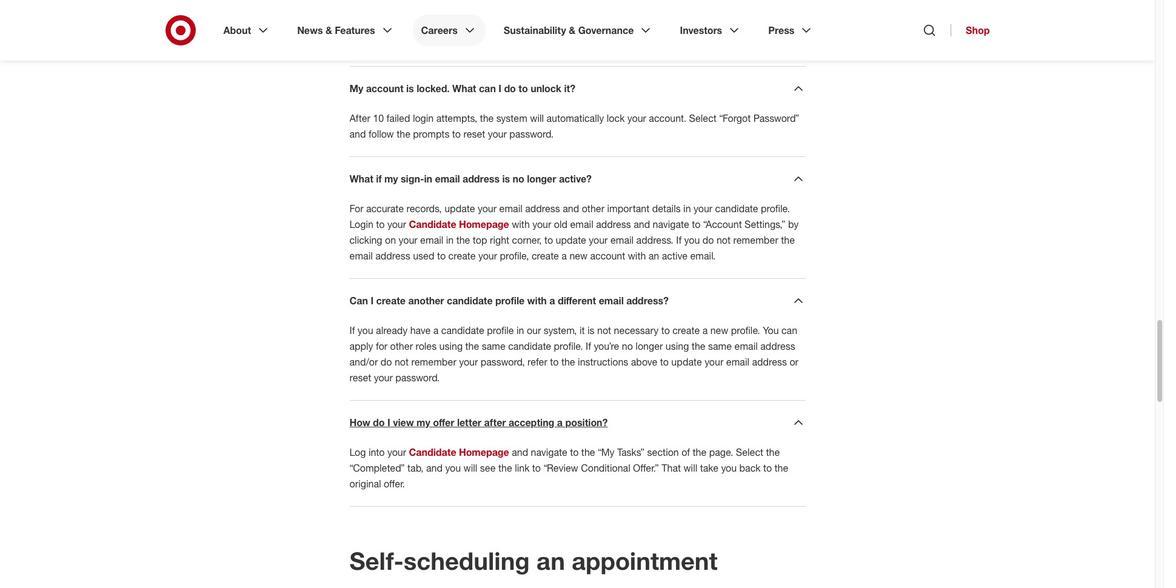 Task type: describe. For each thing, give the bounding box(es) containing it.
candidate right have
[[441, 324, 484, 337]]

after
[[350, 112, 371, 124]]

view
[[393, 417, 414, 429]]

1 same from the left
[[482, 340, 506, 352]]

"account
[[703, 218, 742, 230]]

to left "account on the right of page
[[692, 218, 701, 230]]

corner,
[[512, 234, 542, 246]]

password" for select
[[685, 6, 731, 18]]

unlock
[[531, 82, 562, 95]]

in inside for accurate records, update your email address and other important details in your candidate profile. login to your
[[684, 203, 691, 215]]

not inside with your old email address and navigate to "account settings," by clicking on your email in the top right corner, to update your email address. if you do not remember the email address used to create your profile, create a new account with an active email.
[[717, 234, 731, 246]]

how
[[350, 417, 370, 429]]

locked.
[[417, 82, 450, 95]]

if
[[376, 173, 382, 185]]

automatically
[[547, 112, 604, 124]]

select inside after 10 failed login attempts, the system will automatically lock your account. select "forgot password" and follow the prompts to reset your password.
[[689, 112, 717, 124]]

shop
[[966, 24, 990, 36]]

appointment
[[572, 546, 718, 576]]

it?
[[564, 82, 576, 95]]

0 horizontal spatial an
[[537, 546, 565, 576]]

tasks"
[[617, 446, 645, 458]]

you down log into your candidate homepage
[[445, 462, 461, 474]]

reset inside after 10 failed login attempts, the system will automatically lock your account. select "forgot password" and follow the prompts to reset your password.
[[464, 128, 485, 140]]

1 vertical spatial select
[[629, 38, 655, 50]]

after
[[484, 417, 506, 429]]

and inside for accurate records, update your email address and other important details in your candidate profile. login to your
[[563, 203, 579, 215]]

accepting
[[509, 417, 555, 429]]

my
[[350, 82, 363, 95]]

below
[[734, 6, 760, 18]]

have
[[410, 324, 431, 337]]

page.
[[709, 446, 733, 458]]

scheduling
[[404, 546, 530, 576]]

remember inside if you already have a candidate profile in our system, it is not necessary to create a new profile. you can apply for other roles using the same candidate profile. if you're no longer using the same email address and/or do not remember your password, refer to the instructions above to update your email address or reset your password.
[[411, 356, 457, 368]]

reset inside if you already have a candidate profile in our system, it is not necessary to create a new profile. you can apply for other roles using the same candidate profile. if you're no longer using the same email address and/or do not remember your password, refer to the instructions above to update your email address or reset your password.
[[350, 372, 371, 384]]

created
[[541, 22, 574, 34]]

other inside if you already have a candidate profile in our system, it is not necessary to create a new profile. you can apply for other roles using the same candidate profile. if you're no longer using the same email address and/or do not remember your password, refer to the instructions above to update your email address or reset your password.
[[390, 340, 413, 352]]

email inside dropdown button
[[599, 295, 624, 307]]

already
[[376, 324, 408, 337]]

2 using from the left
[[666, 340, 689, 352]]

necessary
[[614, 324, 659, 337]]

email inside dropdown button
[[435, 173, 460, 185]]

profile inside dropdown button
[[496, 295, 525, 307]]

reset inside if you need to reset your password, navigate to the login page, select "forgot password" below the login and follow the prompts. note: if you haven't created your candidate profile, either follow the steps provided in the email you received regarding your application or select "create account."
[[412, 6, 434, 18]]

after 10 failed login attempts, the system will automatically lock your account. select "forgot password" and follow the prompts to reset your password.
[[350, 112, 800, 140]]

to inside after 10 failed login attempts, the system will automatically lock your account. select "forgot password" and follow the prompts to reset your password.
[[452, 128, 461, 140]]

can inside dropdown button
[[479, 82, 496, 95]]

address?
[[627, 295, 669, 307]]

received
[[462, 38, 499, 50]]

news & features link
[[289, 15, 403, 46]]

& for news
[[326, 24, 332, 36]]

records,
[[407, 203, 442, 215]]

careers
[[421, 24, 458, 36]]

if up apply
[[350, 324, 355, 337]]

how do i view my offer letter after accepting a position?
[[350, 417, 608, 429]]

you
[[763, 324, 779, 337]]

to right link
[[532, 462, 541, 474]]

see
[[480, 462, 496, 474]]

lock
[[607, 112, 625, 124]]

details
[[652, 203, 681, 215]]

if you need to reset your password, navigate to the login page, select "forgot password" below the login and follow the prompts. note: if you haven't created your candidate profile, either follow the steps provided in the email you received regarding your application or select "create account."
[[350, 6, 800, 50]]

link
[[515, 462, 530, 474]]

what if my sign-in email address is no longer active?
[[350, 173, 592, 185]]

candidate inside dropdown button
[[447, 295, 493, 307]]

"my
[[598, 446, 615, 458]]

you inside if you already have a candidate profile in our system, it is not necessary to create a new profile. you can apply for other roles using the same candidate profile. if you're no longer using the same email address and/or do not remember your password, refer to the instructions above to update your email address or reset your password.
[[358, 324, 373, 337]]

in inside if you already have a candidate profile in our system, it is not necessary to create a new profile. you can apply for other roles using the same candidate profile. if you're no longer using the same email address and/or do not remember your password, refer to the instructions above to update your email address or reset your password.
[[517, 324, 524, 337]]

other inside for accurate records, update your email address and other important details in your candidate profile. login to your
[[582, 203, 605, 215]]

candidate homepage
[[409, 218, 509, 230]]

what if my sign-in email address is no longer active? button
[[350, 172, 806, 186]]

"completed"
[[350, 462, 405, 474]]

offer."
[[633, 462, 659, 474]]

press
[[769, 24, 795, 36]]

instructions
[[578, 356, 629, 368]]

or inside if you need to reset your password, navigate to the login page, select "forgot password" below the login and follow the prompts. note: if you haven't created your candidate profile, either follow the steps provided in the email you received regarding your application or select "create account."
[[617, 38, 626, 50]]

my inside dropdown button
[[417, 417, 430, 429]]

1 horizontal spatial not
[[597, 324, 611, 337]]

can inside if you already have a candidate profile in our system, it is not necessary to create a new profile. you can apply for other roles using the same candidate profile. if you're no longer using the same email address and/or do not remember your password, refer to the instructions above to update your email address or reset your password.
[[782, 324, 798, 337]]

back
[[740, 462, 761, 474]]

in inside dropdown button
[[424, 173, 432, 185]]

sustainability & governance
[[504, 24, 634, 36]]

0 horizontal spatial i
[[371, 295, 374, 307]]

create down corner, at the left
[[532, 250, 559, 262]]

0 horizontal spatial profile.
[[554, 340, 583, 352]]

offer
[[433, 417, 455, 429]]

note:
[[455, 22, 478, 34]]

about link
[[215, 15, 279, 46]]

active?
[[559, 173, 592, 185]]

new inside with your old email address and navigate to "account settings," by clicking on your email in the top right corner, to update your email address. if you do not remember the email address used to create your profile, create a new account with an active email.
[[570, 250, 588, 262]]

my account is locked. what can i do to unlock it?
[[350, 82, 576, 95]]

follow inside after 10 failed login attempts, the system will automatically lock your account. select "forgot password" and follow the prompts to reset your password.
[[369, 128, 394, 140]]

how do i view my offer letter after accepting a position? button
[[350, 415, 806, 430]]

what inside my account is locked. what can i do to unlock it? dropdown button
[[452, 82, 476, 95]]

1 vertical spatial with
[[628, 250, 646, 262]]

remember inside with your old email address and navigate to "account settings," by clicking on your email in the top right corner, to update your email address. if you do not remember the email address used to create your profile, create a new account with an active email.
[[734, 234, 779, 246]]

you up the features
[[358, 6, 373, 18]]

section
[[647, 446, 679, 458]]

shop link
[[951, 24, 990, 36]]

password, inside if you already have a candidate profile in our system, it is not necessary to create a new profile. you can apply for other roles using the same candidate profile. if you're no longer using the same email address and/or do not remember your password, refer to the instructions above to update your email address or reset your password.
[[481, 356, 525, 368]]

take
[[700, 462, 719, 474]]

to right the need
[[401, 6, 409, 18]]

address inside dropdown button
[[463, 173, 500, 185]]

system,
[[544, 324, 577, 337]]

offer.
[[384, 478, 405, 490]]

candidate inside for accurate records, update your email address and other important details in your candidate profile. login to your
[[715, 203, 758, 215]]

create down top at the top left of page
[[449, 250, 476, 262]]

for
[[376, 340, 388, 352]]

investors link
[[672, 15, 750, 46]]

if up the features
[[350, 6, 355, 18]]

password" for select
[[754, 112, 800, 124]]

2 horizontal spatial will
[[684, 462, 698, 474]]

system
[[497, 112, 528, 124]]

1 horizontal spatial login
[[572, 6, 593, 18]]

our
[[527, 324, 541, 337]]

do right how
[[373, 417, 385, 429]]

and up link
[[512, 446, 528, 458]]

if inside with your old email address and navigate to "account settings," by clicking on your email in the top right corner, to update your email address. if you do not remember the email address used to create your profile, create a new account with an active email.
[[676, 234, 682, 246]]

sustainability
[[504, 24, 566, 36]]

news & features
[[297, 24, 375, 36]]

0 horizontal spatial will
[[464, 462, 478, 474]]

address.
[[637, 234, 674, 246]]

letter
[[457, 417, 482, 429]]

no inside dropdown button
[[513, 173, 525, 185]]

to right refer
[[550, 356, 559, 368]]

and/or
[[350, 356, 378, 368]]

profile. inside for accurate records, update your email address and other important details in your candidate profile. login to your
[[761, 203, 790, 215]]

prompts
[[413, 128, 450, 140]]

profile, inside with your old email address and navigate to "account settings," by clicking on your email in the top right corner, to update your email address. if you do not remember the email address used to create your profile, create a new account with an active email.
[[500, 250, 529, 262]]

is inside dropdown button
[[406, 82, 414, 95]]

self-scheduling an appointment
[[350, 546, 718, 576]]

2 horizontal spatial i
[[499, 82, 502, 95]]

prompts.
[[413, 22, 452, 34]]

for
[[350, 203, 364, 215]]

features
[[335, 24, 375, 36]]

1 horizontal spatial i
[[388, 417, 390, 429]]

email inside for accurate records, update your email address and other important details in your candidate profile. login to your
[[499, 203, 523, 215]]

profile inside if you already have a candidate profile in our system, it is not necessary to create a new profile. you can apply for other roles using the same candidate profile. if you're no longer using the same email address and/or do not remember your password, refer to the instructions above to update your email address or reset your password.
[[487, 324, 514, 337]]

and inside after 10 failed login attempts, the system will automatically lock your account. select "forgot password" and follow the prompts to reset your password.
[[350, 128, 366, 140]]

address inside for accurate records, update your email address and other important details in your candidate profile. login to your
[[525, 203, 560, 215]]

that
[[662, 462, 681, 474]]

password. inside after 10 failed login attempts, the system will automatically lock your account. select "forgot password" and follow the prompts to reset your password.
[[510, 128, 554, 140]]

you inside with your old email address and navigate to "account settings," by clicking on your email in the top right corner, to update your email address. if you do not remember the email address used to create your profile, create a new account with an active email.
[[684, 234, 700, 246]]



Task type: vqa. For each thing, say whether or not it's contained in the screenshot.
the by
yes



Task type: locate. For each thing, give the bounding box(es) containing it.
1 horizontal spatial profile,
[[644, 22, 673, 34]]

1 vertical spatial select
[[736, 446, 764, 458]]

1 vertical spatial other
[[390, 340, 413, 352]]

for accurate records, update your email address and other important details in your candidate profile. login to your
[[350, 203, 790, 230]]

longer left active?
[[527, 173, 556, 185]]

candidate inside if you need to reset your password, navigate to the login page, select "forgot password" below the login and follow the prompts. note: if you haven't created your candidate profile, either follow the steps provided in the email you received regarding your application or select "create account."
[[598, 22, 641, 34]]

in left our
[[517, 324, 524, 337]]

candidate homepage link down letter
[[409, 446, 509, 458]]

top
[[473, 234, 487, 246]]

1 candidate from the top
[[409, 218, 456, 230]]

not up you're in the bottom of the page
[[597, 324, 611, 337]]

sustainability & governance link
[[495, 15, 662, 46]]

2 candidate homepage link from the top
[[409, 446, 509, 458]]

you up the 'email.'
[[684, 234, 700, 246]]

can i create another candidate profile with a different email address?
[[350, 295, 669, 307]]

select up back
[[736, 446, 764, 458]]

account right my
[[366, 82, 404, 95]]

0 horizontal spatial reset
[[350, 372, 371, 384]]

1 vertical spatial my
[[417, 417, 430, 429]]

navigate inside if you need to reset your password, navigate to the login page, select "forgot password" below the login and follow the prompts. note: if you haven't created your candidate profile, either follow the steps provided in the email you received regarding your application or select "create account."
[[505, 6, 541, 18]]

to inside my account is locked. what can i do to unlock it? dropdown button
[[519, 82, 528, 95]]

self-
[[350, 546, 404, 576]]

1 horizontal spatial what
[[452, 82, 476, 95]]

in inside if you need to reset your password, navigate to the login page, select "forgot password" below the login and follow the prompts. note: if you haven't created your candidate profile, either follow the steps provided in the email you received regarding your application or select "create account."
[[391, 38, 398, 50]]

remember
[[734, 234, 779, 246], [411, 356, 457, 368]]

"forgot for select
[[719, 112, 751, 124]]

you up received
[[489, 22, 505, 34]]

1 vertical spatial update
[[556, 234, 586, 246]]

2 vertical spatial with
[[527, 295, 547, 307]]

attempts,
[[436, 112, 477, 124]]

0 vertical spatial select
[[689, 112, 717, 124]]

password.
[[510, 128, 554, 140], [396, 372, 440, 384]]

2 vertical spatial update
[[672, 356, 702, 368]]

password, inside if you need to reset your password, navigate to the login page, select "forgot password" below the login and follow the prompts. note: if you haven't created your candidate profile, either follow the steps provided in the email you received regarding your application or select "create account."
[[458, 6, 502, 18]]

reset down and/or
[[350, 372, 371, 384]]

follow up account."
[[703, 22, 728, 34]]

homepage
[[459, 218, 509, 230], [459, 446, 509, 458]]

old
[[554, 218, 568, 230]]

do up the 'email.'
[[703, 234, 714, 246]]

no down the necessary
[[622, 340, 633, 352]]

in down 'candidate homepage'
[[446, 234, 454, 246]]

active
[[662, 250, 688, 262]]

update right above
[[672, 356, 702, 368]]

my right if
[[384, 173, 398, 185]]

update inside for accurate records, update your email address and other important details in your candidate profile. login to your
[[445, 203, 475, 215]]

candidate up "account on the right of page
[[715, 203, 758, 215]]

profile, inside if you need to reset your password, navigate to the login page, select "forgot password" below the login and follow the prompts. note: if you haven't created your candidate profile, either follow the steps provided in the email you received regarding your application or select "create account."
[[644, 22, 673, 34]]

account
[[366, 82, 404, 95], [590, 250, 625, 262]]

0 vertical spatial can
[[479, 82, 496, 95]]

2 vertical spatial profile.
[[554, 340, 583, 352]]

in up records,
[[424, 173, 432, 185]]

account inside with your old email address and navigate to "account settings," by clicking on your email in the top right corner, to update your email address. if you do not remember the email address used to create your profile, create a new account with an active email.
[[590, 250, 625, 262]]

navigate up "review
[[531, 446, 568, 458]]

address
[[463, 173, 500, 185], [525, 203, 560, 215], [596, 218, 631, 230], [376, 250, 410, 262], [761, 340, 796, 352], [752, 356, 787, 368]]

conditional
[[581, 462, 631, 474]]

not down already
[[395, 356, 409, 368]]

email.
[[690, 250, 716, 262]]

0 vertical spatial an
[[649, 250, 659, 262]]

& up "application"
[[569, 24, 576, 36]]

right
[[490, 234, 510, 246]]

1 horizontal spatial remember
[[734, 234, 779, 246]]

longer up above
[[636, 340, 663, 352]]

password. down system
[[510, 128, 554, 140]]

2 vertical spatial is
[[588, 324, 595, 337]]

1 horizontal spatial longer
[[636, 340, 663, 352]]

can down received
[[479, 82, 496, 95]]

0 vertical spatial reset
[[412, 6, 434, 18]]

with your old email address and navigate to "account settings," by clicking on your email in the top right corner, to update your email address. if you do not remember the email address used to create your profile, create a new account with an active email.
[[350, 218, 799, 262]]

is inside if you already have a candidate profile in our system, it is not necessary to create a new profile. you can apply for other roles using the same candidate profile. if you're no longer using the same email address and/or do not remember your password, refer to the instructions above to update your email address or reset your password.
[[588, 324, 595, 337]]

to down attempts,
[[452, 128, 461, 140]]

an inside with your old email address and navigate to "account settings," by clicking on your email in the top right corner, to update your email address. if you do not remember the email address used to create your profile, create a new account with an active email.
[[649, 250, 659, 262]]

navigate inside with your old email address and navigate to "account settings," by clicking on your email in the top right corner, to update your email address. if you do not remember the email address used to create your profile, create a new account with an active email.
[[653, 218, 689, 230]]

with down address.
[[628, 250, 646, 262]]

&
[[326, 24, 332, 36], [569, 24, 576, 36]]

you
[[358, 6, 373, 18], [489, 22, 505, 34], [443, 38, 459, 50], [684, 234, 700, 246], [358, 324, 373, 337], [445, 462, 461, 474], [721, 462, 737, 474]]

1 horizontal spatial same
[[708, 340, 732, 352]]

login up sustainability & governance
[[572, 6, 593, 18]]

profile. up settings,"
[[761, 203, 790, 215]]

1 vertical spatial reset
[[464, 128, 485, 140]]

candidate right another on the left bottom
[[447, 295, 493, 307]]

failed
[[387, 112, 410, 124]]

1 horizontal spatial can
[[782, 324, 798, 337]]

2 horizontal spatial login
[[779, 6, 800, 18]]

0 horizontal spatial same
[[482, 340, 506, 352]]

log
[[350, 446, 366, 458]]

you're
[[594, 340, 619, 352]]

1 using from the left
[[439, 340, 463, 352]]

accurate
[[366, 203, 404, 215]]

update inside if you already have a candidate profile in our system, it is not necessary to create a new profile. you can apply for other roles using the same candidate profile. if you're no longer using the same email address and/or do not remember your password, refer to the instructions above to update your email address or reset your password.
[[672, 356, 702, 368]]

0 horizontal spatial account
[[366, 82, 404, 95]]

select right account. on the right of the page
[[689, 112, 717, 124]]

need
[[376, 6, 398, 18]]

0 vertical spatial candidate homepage link
[[409, 218, 509, 230]]

1 vertical spatial remember
[[411, 356, 457, 368]]

0 vertical spatial navigate
[[505, 6, 541, 18]]

account.
[[649, 112, 687, 124]]

password, up note:
[[458, 6, 502, 18]]

i up system
[[499, 82, 502, 95]]

& right news
[[326, 24, 332, 36]]

it
[[580, 324, 585, 337]]

provided
[[350, 38, 388, 50]]

using right roles at the left bottom of the page
[[439, 340, 463, 352]]

haven't
[[507, 22, 538, 34]]

is inside dropdown button
[[502, 173, 510, 185]]

1 vertical spatial new
[[711, 324, 729, 337]]

1 horizontal spatial no
[[622, 340, 633, 352]]

to left unlock
[[519, 82, 528, 95]]

navigate down details
[[653, 218, 689, 230]]

1 vertical spatial account
[[590, 250, 625, 262]]

0 vertical spatial "forgot
[[651, 6, 682, 18]]

1 vertical spatial not
[[597, 324, 611, 337]]

1 horizontal spatial reset
[[412, 6, 434, 18]]

will inside after 10 failed login attempts, the system will automatically lock your account. select "forgot password" and follow the prompts to reset your password.
[[530, 112, 544, 124]]

0 horizontal spatial profile,
[[500, 250, 529, 262]]

password" inside if you need to reset your password, navigate to the login page, select "forgot password" below the login and follow the prompts. note: if you haven't created your candidate profile, either follow the steps provided in the email you received regarding your application or select "create account."
[[685, 6, 731, 18]]

0 horizontal spatial new
[[570, 250, 588, 262]]

0 vertical spatial my
[[384, 173, 398, 185]]

2 & from the left
[[569, 24, 576, 36]]

candidate
[[598, 22, 641, 34], [715, 203, 758, 215], [447, 295, 493, 307], [441, 324, 484, 337], [508, 340, 551, 352]]

and down after
[[350, 128, 366, 140]]

and up provided
[[350, 22, 366, 34]]

0 vertical spatial or
[[617, 38, 626, 50]]

by
[[788, 218, 799, 230]]

to right used
[[437, 250, 446, 262]]

"forgot for select
[[651, 6, 682, 18]]

0 horizontal spatial "forgot
[[651, 6, 682, 18]]

to right above
[[660, 356, 669, 368]]

navigate inside and navigate to the "my tasks" section of the page. select the "completed" tab, and you will see the link to "review conditional offer." that will take you back to the original offer.
[[531, 446, 568, 458]]

login
[[572, 6, 593, 18], [779, 6, 800, 18], [413, 112, 434, 124]]

0 vertical spatial update
[[445, 203, 475, 215]]

1 horizontal spatial other
[[582, 203, 605, 215]]

new left you
[[711, 324, 729, 337]]

reset up prompts.
[[412, 6, 434, 18]]

1 vertical spatial profile.
[[731, 324, 760, 337]]

candidate down records,
[[409, 218, 456, 230]]

candidate homepage link for the
[[409, 218, 509, 230]]

password"
[[685, 6, 731, 18], [754, 112, 800, 124]]

create inside if you already have a candidate profile in our system, it is not necessary to create a new profile. you can apply for other roles using the same candidate profile. if you're no longer using the same email address and/or do not remember your password, refer to the instructions above to update your email address or reset your password.
[[673, 324, 700, 337]]

other down already
[[390, 340, 413, 352]]

candidate down "page,"
[[598, 22, 641, 34]]

0 vertical spatial longer
[[527, 173, 556, 185]]

password" inside after 10 failed login attempts, the system will automatically lock your account. select "forgot password" and follow the prompts to reset your password.
[[754, 112, 800, 124]]

profile
[[496, 295, 525, 307], [487, 324, 514, 337]]

1 vertical spatial profile,
[[500, 250, 529, 262]]

1 horizontal spatial new
[[711, 324, 729, 337]]

0 vertical spatial other
[[582, 203, 605, 215]]

not down "account on the right of page
[[717, 234, 731, 246]]

different
[[558, 295, 596, 307]]

remember down settings,"
[[734, 234, 779, 246]]

2 horizontal spatial not
[[717, 234, 731, 246]]

and down log into your candidate homepage
[[426, 462, 443, 474]]

above
[[631, 356, 658, 368]]

1 vertical spatial candidate
[[409, 446, 456, 458]]

0 vertical spatial account
[[366, 82, 404, 95]]

if up active
[[676, 234, 682, 246]]

1 vertical spatial homepage
[[459, 446, 509, 458]]

regarding
[[501, 38, 543, 50]]

a inside how do i view my offer letter after accepting a position? dropdown button
[[557, 417, 563, 429]]

careers link
[[413, 15, 486, 46]]

do inside with your old email address and navigate to "account settings," by clicking on your email in the top right corner, to update your email address. if you do not remember the email address used to create your profile, create a new account with an active email.
[[703, 234, 714, 246]]

10
[[373, 112, 384, 124]]

new down for accurate records, update your email address and other important details in your candidate profile. login to your
[[570, 250, 588, 262]]

2 homepage from the top
[[459, 446, 509, 458]]

1 horizontal spatial an
[[649, 250, 659, 262]]

steps
[[747, 22, 771, 34]]

you down page.
[[721, 462, 737, 474]]

0 horizontal spatial is
[[406, 82, 414, 95]]

candidate down our
[[508, 340, 551, 352]]

what up attempts,
[[452, 82, 476, 95]]

account down important
[[590, 250, 625, 262]]

1 vertical spatial profile
[[487, 324, 514, 337]]

or inside if you already have a candidate profile in our system, it is not necessary to create a new profile. you can apply for other roles using the same candidate profile. if you're no longer using the same email address and/or do not remember your password, refer to the instructions above to update your email address or reset your password.
[[790, 356, 799, 368]]

0 horizontal spatial longer
[[527, 173, 556, 185]]

0 horizontal spatial my
[[384, 173, 398, 185]]

to up created
[[544, 6, 553, 18]]

1 horizontal spatial or
[[790, 356, 799, 368]]

in right provided
[[391, 38, 398, 50]]

a inside with your old email address and navigate to "account settings," by clicking on your email in the top right corner, to update your email address. if you do not remember the email address used to create your profile, create a new account with an active email.
[[562, 250, 567, 262]]

follow down the need
[[369, 22, 394, 34]]

0 vertical spatial i
[[499, 82, 502, 95]]

0 horizontal spatial not
[[395, 356, 409, 368]]

of
[[682, 446, 690, 458]]

2 horizontal spatial reset
[[464, 128, 485, 140]]

application
[[567, 38, 615, 50]]

1 horizontal spatial "forgot
[[719, 112, 751, 124]]

my
[[384, 173, 398, 185], [417, 417, 430, 429]]

update inside with your old email address and navigate to "account settings," by clicking on your email in the top right corner, to update your email address. if you do not remember the email address used to create your profile, create a new account with an active email.
[[556, 234, 586, 246]]

news
[[297, 24, 323, 36]]

1 horizontal spatial using
[[666, 340, 689, 352]]

remember down roles at the left bottom of the page
[[411, 356, 457, 368]]

password. down roles at the left bottom of the page
[[396, 372, 440, 384]]

profile. left you
[[731, 324, 760, 337]]

i right can
[[371, 295, 374, 307]]

if up received
[[481, 22, 486, 34]]

"forgot inside after 10 failed login attempts, the system will automatically lock your account. select "forgot password" and follow the prompts to reset your password.
[[719, 112, 751, 124]]

you up apply
[[358, 324, 373, 337]]

0 horizontal spatial remember
[[411, 356, 457, 368]]

0 vertical spatial profile.
[[761, 203, 790, 215]]

1 horizontal spatial account
[[590, 250, 625, 262]]

no inside if you already have a candidate profile in our system, it is not necessary to create a new profile. you can apply for other roles using the same candidate profile. if you're no longer using the same email address and/or do not remember your password, refer to the instructions above to update your email address or reset your password.
[[622, 340, 633, 352]]

1 candidate homepage link from the top
[[409, 218, 509, 230]]

a
[[562, 250, 567, 262], [550, 295, 555, 307], [433, 324, 439, 337], [703, 324, 708, 337], [557, 417, 563, 429]]

account."
[[693, 38, 734, 50]]

in inside with your old email address and navigate to "account settings," by clicking on your email in the top right corner, to update your email address. if you do not remember the email address used to create your profile, create a new account with an active email.
[[446, 234, 454, 246]]

0 vertical spatial remember
[[734, 234, 779, 246]]

0 vertical spatial select
[[622, 6, 648, 18]]

roles
[[416, 340, 437, 352]]

0 horizontal spatial what
[[350, 173, 374, 185]]

can
[[479, 82, 496, 95], [782, 324, 798, 337]]

do up system
[[504, 82, 516, 95]]

either
[[675, 22, 700, 34]]

a inside can i create another candidate profile with a different email address? dropdown button
[[550, 295, 555, 307]]

0 vertical spatial is
[[406, 82, 414, 95]]

1 vertical spatial can
[[782, 324, 798, 337]]

password. inside if you already have a candidate profile in our system, it is not necessary to create a new profile. you can apply for other roles using the same candidate profile. if you're no longer using the same email address and/or do not remember your password, refer to the instructions above to update your email address or reset your password.
[[396, 372, 440, 384]]

press link
[[760, 15, 823, 46]]

page,
[[595, 6, 619, 18]]

governance
[[578, 24, 634, 36]]

0 horizontal spatial using
[[439, 340, 463, 352]]

& for sustainability
[[569, 24, 576, 36]]

refer
[[528, 356, 548, 368]]

and inside with your old email address and navigate to "account settings," by clicking on your email in the top right corner, to update your email address. if you do not remember the email address used to create your profile, create a new account with an active email.
[[634, 218, 650, 230]]

2 same from the left
[[708, 340, 732, 352]]

select left the "create
[[629, 38, 655, 50]]

login
[[350, 218, 374, 230]]

1 homepage from the top
[[459, 218, 509, 230]]

my right 'view'
[[417, 417, 430, 429]]

longer inside dropdown button
[[527, 173, 556, 185]]

0 vertical spatial profile,
[[644, 22, 673, 34]]

create
[[449, 250, 476, 262], [532, 250, 559, 262], [376, 295, 406, 307], [673, 324, 700, 337]]

2 vertical spatial i
[[388, 417, 390, 429]]

1 vertical spatial what
[[350, 173, 374, 185]]

and up address.
[[634, 218, 650, 230]]

position?
[[566, 417, 608, 429]]

1 & from the left
[[326, 24, 332, 36]]

0 horizontal spatial login
[[413, 112, 434, 124]]

0 vertical spatial what
[[452, 82, 476, 95]]

0 horizontal spatial can
[[479, 82, 496, 95]]

your
[[436, 6, 455, 18], [576, 22, 595, 34], [545, 38, 564, 50], [628, 112, 646, 124], [488, 128, 507, 140], [478, 203, 497, 215], [694, 203, 713, 215], [388, 218, 406, 230], [533, 218, 551, 230], [399, 234, 418, 246], [589, 234, 608, 246], [478, 250, 497, 262], [459, 356, 478, 368], [705, 356, 724, 368], [374, 372, 393, 384], [388, 446, 406, 458]]

2 horizontal spatial is
[[588, 324, 595, 337]]

create right the necessary
[[673, 324, 700, 337]]

email inside if you need to reset your password, navigate to the login page, select "forgot password" below the login and follow the prompts. note: if you haven't created your candidate profile, either follow the steps provided in the email you received regarding your application or select "create account."
[[417, 38, 441, 50]]

0 vertical spatial profile
[[496, 295, 525, 307]]

2 vertical spatial navigate
[[531, 446, 568, 458]]

password, left refer
[[481, 356, 525, 368]]

0 vertical spatial not
[[717, 234, 731, 246]]

you down careers
[[443, 38, 459, 50]]

update
[[445, 203, 475, 215], [556, 234, 586, 246], [672, 356, 702, 368]]

1 vertical spatial no
[[622, 340, 633, 352]]

other down what if my sign-in email address is no longer active? dropdown button
[[582, 203, 605, 215]]

2 candidate from the top
[[409, 446, 456, 458]]

1 horizontal spatial password.
[[510, 128, 554, 140]]

"forgot
[[651, 6, 682, 18], [719, 112, 751, 124]]

longer inside if you already have a candidate profile in our system, it is not necessary to create a new profile. you can apply for other roles using the same candidate profile. if you're no longer using the same email address and/or do not remember your password, refer to the instructions above to update your email address or reset your password.
[[636, 340, 663, 352]]

profile.
[[761, 203, 790, 215], [731, 324, 760, 337], [554, 340, 583, 352]]

or
[[617, 38, 626, 50], [790, 356, 799, 368]]

with up our
[[527, 295, 547, 307]]

clicking
[[350, 234, 382, 246]]

navigate up the haven't
[[505, 6, 541, 18]]

in right details
[[684, 203, 691, 215]]

password,
[[458, 6, 502, 18], [481, 356, 525, 368]]

select right "page,"
[[622, 6, 648, 18]]

another
[[408, 295, 444, 307]]

to
[[401, 6, 409, 18], [544, 6, 553, 18], [519, 82, 528, 95], [452, 128, 461, 140], [376, 218, 385, 230], [692, 218, 701, 230], [545, 234, 553, 246], [437, 250, 446, 262], [661, 324, 670, 337], [550, 356, 559, 368], [660, 356, 669, 368], [570, 446, 579, 458], [532, 462, 541, 474], [764, 462, 772, 474]]

& inside 'link'
[[569, 24, 576, 36]]

1 horizontal spatial &
[[569, 24, 576, 36]]

1 horizontal spatial password"
[[754, 112, 800, 124]]

if you already have a candidate profile in our system, it is not necessary to create a new profile. you can apply for other roles using the same candidate profile. if you're no longer using the same email address and/or do not remember your password, refer to the instructions above to update your email address or reset your password.
[[350, 324, 799, 384]]

2 horizontal spatial update
[[672, 356, 702, 368]]

into
[[369, 446, 385, 458]]

1 vertical spatial password"
[[754, 112, 800, 124]]

do inside if you already have a candidate profile in our system, it is not necessary to create a new profile. you can apply for other roles using the same candidate profile. if you're no longer using the same email address and/or do not remember your password, refer to the instructions above to update your email address or reset your password.
[[381, 356, 392, 368]]

1 horizontal spatial profile.
[[731, 324, 760, 337]]

0 horizontal spatial password"
[[685, 6, 731, 18]]

0 vertical spatial with
[[512, 218, 530, 230]]

2 vertical spatial reset
[[350, 372, 371, 384]]

with up corner, at the left
[[512, 218, 530, 230]]

no left active?
[[513, 173, 525, 185]]

email
[[417, 38, 441, 50], [435, 173, 460, 185], [499, 203, 523, 215], [570, 218, 594, 230], [420, 234, 444, 246], [611, 234, 634, 246], [350, 250, 373, 262], [599, 295, 624, 307], [735, 340, 758, 352], [726, 356, 750, 368]]

to right back
[[764, 462, 772, 474]]

to up "review
[[570, 446, 579, 458]]

with inside dropdown button
[[527, 295, 547, 307]]

using
[[439, 340, 463, 352], [666, 340, 689, 352]]

do down for
[[381, 356, 392, 368]]

1 vertical spatial or
[[790, 356, 799, 368]]

and inside if you need to reset your password, navigate to the login page, select "forgot password" below the login and follow the prompts. note: if you haven't created your candidate profile, either follow the steps provided in the email you received regarding your application or select "create account."
[[350, 22, 366, 34]]

no
[[513, 173, 525, 185], [622, 340, 633, 352]]

update down old
[[556, 234, 586, 246]]

to right corner, at the left
[[545, 234, 553, 246]]

1 vertical spatial navigate
[[653, 218, 689, 230]]

select
[[689, 112, 717, 124], [736, 446, 764, 458]]

what inside what if my sign-in email address is no longer active? dropdown button
[[350, 173, 374, 185]]

profile. down 'system,'
[[554, 340, 583, 352]]

candidate homepage link for will
[[409, 446, 509, 458]]

create inside dropdown button
[[376, 295, 406, 307]]

new inside if you already have a candidate profile in our system, it is not necessary to create a new profile. you can apply for other roles using the same candidate profile. if you're no longer using the same email address and/or do not remember your password, refer to the instructions above to update your email address or reset your password.
[[711, 324, 729, 337]]

i left 'view'
[[388, 417, 390, 429]]

on
[[385, 234, 396, 246]]

if
[[350, 6, 355, 18], [481, 22, 486, 34], [676, 234, 682, 246], [350, 324, 355, 337], [586, 340, 591, 352]]

0 horizontal spatial no
[[513, 173, 525, 185]]

profile, down corner, at the left
[[500, 250, 529, 262]]

1 horizontal spatial will
[[530, 112, 544, 124]]

0 vertical spatial password.
[[510, 128, 554, 140]]

update up 'candidate homepage'
[[445, 203, 475, 215]]

homepage up top at the top left of page
[[459, 218, 509, 230]]

candidate homepage link
[[409, 218, 509, 230], [409, 446, 509, 458]]

0 vertical spatial homepage
[[459, 218, 509, 230]]

my account is locked. what can i do to unlock it? button
[[350, 81, 806, 96]]

select inside and navigate to the "my tasks" section of the page. select the "completed" tab, and you will see the link to "review conditional offer." that will take you back to the original offer.
[[736, 446, 764, 458]]

can right you
[[782, 324, 798, 337]]

what left if
[[350, 173, 374, 185]]

longer
[[527, 173, 556, 185], [636, 340, 663, 352]]

1 horizontal spatial update
[[556, 234, 586, 246]]

0 horizontal spatial select
[[689, 112, 717, 124]]

account inside dropdown button
[[366, 82, 404, 95]]

profile, up the "create
[[644, 22, 673, 34]]

will
[[530, 112, 544, 124], [464, 462, 478, 474], [684, 462, 698, 474]]

to right the necessary
[[661, 324, 670, 337]]

can i create another candidate profile with a different email address? button
[[350, 294, 806, 308]]

login inside after 10 failed login attempts, the system will automatically lock your account. select "forgot password" and follow the prompts to reset your password.
[[413, 112, 434, 124]]

will down of
[[684, 462, 698, 474]]

"review
[[544, 462, 578, 474]]

to inside for accurate records, update your email address and other important details in your candidate profile. login to your
[[376, 218, 385, 230]]

original
[[350, 478, 381, 490]]

using down address?
[[666, 340, 689, 352]]

will right system
[[530, 112, 544, 124]]

my inside dropdown button
[[384, 173, 398, 185]]

"forgot inside if you need to reset your password, navigate to the login page, select "forgot password" below the login and follow the prompts. note: if you haven't created your candidate profile, either follow the steps provided in the email you received regarding your application or select "create account."
[[651, 6, 682, 18]]

if left you're in the bottom of the page
[[586, 340, 591, 352]]



